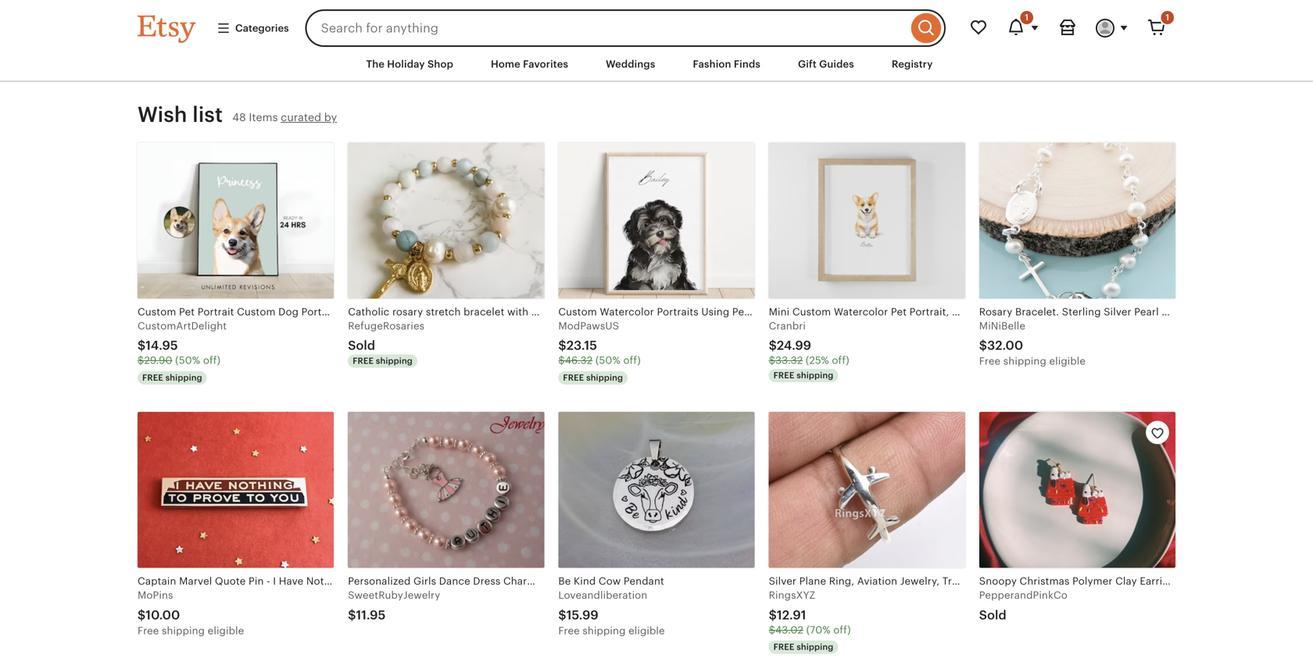 Task type: describe. For each thing, give the bounding box(es) containing it.
free for 23.15
[[563, 373, 584, 383]]

cow
[[599, 575, 621, 587]]

mopins
[[138, 590, 173, 601]]

rosary bracelet. sterling silver pearl rosary bracelet. religious rosary bracelet. first communion bracelet. confirmation gift image
[[979, 143, 1176, 298]]

free for 12.91
[[774, 642, 795, 652]]

2 1 from the left
[[1166, 13, 1170, 22]]

silver plane ring, aviation jewelry, travel ring, airplane jewelry, travel jewelry, plane jewelry, airplane ring, adjustable ring, rings image
[[769, 412, 965, 568]]

(50% for 23.15
[[596, 355, 621, 366]]

marvel
[[179, 575, 212, 587]]

list
[[193, 103, 223, 127]]

captain
[[138, 575, 176, 587]]

shipping inside the be kind cow pendant loveandliberation $ 15.99 free shipping eligible
[[583, 625, 626, 637]]

shipping inside modpawsus $ 23.15 $ 46.32 (50% off) free shipping
[[586, 373, 623, 383]]

polymer
[[1073, 575, 1113, 587]]

(50% for 14.95
[[175, 355, 200, 366]]

shipping inside customartdelight $ 14.95 $ 29.90 (50% off) free shipping
[[165, 373, 202, 383]]

custom watercolor portraits using pet photo personalized digital dog portraits cat portraits custom dog portraits custom pet memorial art image
[[558, 143, 755, 298]]

be kind cow pendant loveandliberation $ 15.99 free shipping eligible
[[558, 575, 665, 637]]

modpawsus $ 23.15 $ 46.32 (50% off) free shipping
[[558, 320, 641, 383]]

none search field inside categories banner
[[305, 9, 946, 47]]

ringsxyz $ 12.91 $ 43.02 (70% off) free shipping
[[769, 590, 851, 652]]

sold inside snoopy christmas polymer clay earrings pepperandpinkco sold
[[979, 608, 1007, 622]]

off) for 24.99
[[832, 355, 850, 366]]

1 button
[[998, 9, 1049, 47]]

sweetrubyjewelry
[[348, 590, 440, 601]]

minibelle $ 32.00 free shipping eligible
[[979, 320, 1086, 367]]

Search for anything text field
[[305, 9, 908, 47]]

curated
[[281, 111, 321, 124]]

shipping inside captain marvel quote pin - i have nothing to prove to you - 2" hard enamel mopins $ 10.00 free shipping eligible
[[162, 625, 205, 637]]

captain marvel quote pin - i have nothing to prove to you - 2" hard enamel image
[[138, 412, 334, 568]]

free for 14.95
[[142, 373, 163, 383]]

earrings
[[1140, 575, 1181, 587]]

the holiday shop link
[[355, 50, 465, 78]]

46.32
[[565, 355, 593, 366]]

the holiday shop
[[366, 58, 453, 70]]

be kind cow pendant image
[[558, 412, 755, 568]]

guides
[[819, 58, 854, 70]]

gift guides link
[[786, 50, 866, 78]]

wish list
[[138, 103, 223, 127]]

shipping inside cranbri $ 24.99 $ 33.32 (25% off) free shipping
[[797, 370, 834, 380]]

refugerosaries sold free shipping
[[348, 320, 425, 366]]

2 - from the left
[[429, 575, 433, 587]]

home favorites link
[[479, 50, 580, 78]]

eligible inside the be kind cow pendant loveandliberation $ 15.99 free shipping eligible
[[629, 625, 665, 637]]

off) for 14.95
[[203, 355, 221, 366]]

29.90
[[144, 355, 172, 366]]

categories
[[235, 22, 289, 34]]

48 items curated by
[[232, 111, 337, 124]]

fashion
[[693, 58, 731, 70]]

off) for 12.91
[[834, 624, 851, 636]]

pendant
[[624, 575, 664, 587]]

you
[[408, 575, 426, 587]]

personalized girls dance dress charm bracelet-for girls/kids/ladies/women-gift for recital/valentine/birthday/christmas-with a gift box image
[[348, 412, 544, 568]]

10.00
[[146, 608, 180, 622]]

i
[[273, 575, 276, 587]]

have
[[279, 575, 304, 587]]

customartdelight $ 14.95 $ 29.90 (50% off) free shipping
[[138, 320, 227, 383]]

home favorites
[[491, 58, 568, 70]]

sweetrubyjewelry $ 11.95
[[348, 590, 440, 622]]

12.91
[[777, 608, 806, 622]]

by
[[324, 111, 337, 124]]

(25%
[[806, 355, 829, 366]]

snoopy christmas polymer clay earrings pepperandpinkco sold
[[979, 575, 1181, 622]]

categories banner
[[109, 0, 1204, 47]]

catholic rosary stretch bracelet with gold tone crucifix and miraculous medal, rose quartz, aquamarine, and pearls | catholic gift image
[[348, 143, 544, 298]]

favorites
[[523, 58, 568, 70]]

2"
[[435, 575, 445, 587]]

items
[[249, 111, 278, 124]]



Task type: vqa. For each thing, say whether or not it's contained in the screenshot.


Task type: locate. For each thing, give the bounding box(es) containing it.
1 to from the left
[[349, 575, 360, 587]]

eligible inside minibelle $ 32.00 free shipping eligible
[[1049, 355, 1086, 367]]

free inside refugerosaries sold free shipping
[[353, 356, 374, 366]]

0 horizontal spatial (50%
[[175, 355, 200, 366]]

15.99
[[567, 608, 599, 622]]

minibelle
[[979, 320, 1026, 332]]

shipping
[[1004, 355, 1047, 367], [376, 356, 413, 366], [797, 370, 834, 380], [165, 373, 202, 383], [586, 373, 623, 383], [162, 625, 205, 637], [583, 625, 626, 637], [797, 642, 834, 652]]

free for 24.99
[[774, 370, 795, 380]]

sold down the refugerosaries
[[348, 339, 375, 353]]

11.95
[[356, 608, 386, 622]]

wish
[[138, 103, 187, 127]]

the
[[366, 58, 385, 70]]

2 to from the left
[[394, 575, 405, 587]]

free inside the be kind cow pendant loveandliberation $ 15.99 free shipping eligible
[[558, 625, 580, 637]]

modpawsus
[[558, 320, 619, 332]]

1 inside popup button
[[1025, 13, 1029, 22]]

0 vertical spatial sold
[[348, 339, 375, 353]]

shipping down 10.00 at the bottom left
[[162, 625, 205, 637]]

1 horizontal spatial 1
[[1166, 13, 1170, 22]]

christmas
[[1020, 575, 1070, 587]]

clay
[[1116, 575, 1137, 587]]

24.99
[[777, 339, 812, 353]]

1
[[1025, 13, 1029, 22], [1166, 13, 1170, 22]]

shipping inside ringsxyz $ 12.91 $ 43.02 (70% off) free shipping
[[797, 642, 834, 652]]

shipping down 29.90 at the bottom
[[165, 373, 202, 383]]

2 horizontal spatial eligible
[[1049, 355, 1086, 367]]

(50% right 46.32
[[596, 355, 621, 366]]

23.15
[[567, 339, 597, 353]]

1 1 from the left
[[1025, 13, 1029, 22]]

0 horizontal spatial free
[[138, 625, 159, 637]]

1 horizontal spatial to
[[394, 575, 405, 587]]

- left 2"
[[429, 575, 433, 587]]

off) right "(70%"
[[834, 624, 851, 636]]

shipping down "(70%"
[[797, 642, 834, 652]]

free inside captain marvel quote pin - i have nothing to prove to you - 2" hard enamel mopins $ 10.00 free shipping eligible
[[138, 625, 159, 637]]

off) inside modpawsus $ 23.15 $ 46.32 (50% off) free shipping
[[623, 355, 641, 366]]

1 horizontal spatial (50%
[[596, 355, 621, 366]]

pepperandpinkco
[[979, 590, 1068, 601]]

shipping inside minibelle $ 32.00 free shipping eligible
[[1004, 355, 1047, 367]]

$ inside minibelle $ 32.00 free shipping eligible
[[979, 339, 987, 353]]

off) inside ringsxyz $ 12.91 $ 43.02 (70% off) free shipping
[[834, 624, 851, 636]]

(50% inside modpawsus $ 23.15 $ 46.32 (50% off) free shipping
[[596, 355, 621, 366]]

free inside cranbri $ 24.99 $ 33.32 (25% off) free shipping
[[774, 370, 795, 380]]

cranbri
[[769, 320, 806, 332]]

shipping down 32.00
[[1004, 355, 1047, 367]]

free inside ringsxyz $ 12.91 $ 43.02 (70% off) free shipping
[[774, 642, 795, 652]]

snoopy
[[979, 575, 1017, 587]]

None search field
[[305, 9, 946, 47]]

snoopy christmas polymer clay earrings image
[[979, 412, 1176, 568]]

(50% inside customartdelight $ 14.95 $ 29.90 (50% off) free shipping
[[175, 355, 200, 366]]

free
[[353, 356, 374, 366], [774, 370, 795, 380], [142, 373, 163, 383], [563, 373, 584, 383], [774, 642, 795, 652]]

nothing
[[306, 575, 346, 587]]

to left prove
[[349, 575, 360, 587]]

prove
[[363, 575, 391, 587]]

(70%
[[806, 624, 831, 636]]

free
[[979, 355, 1001, 367], [138, 625, 159, 637], [558, 625, 580, 637]]

shipping down '15.99' in the left of the page
[[583, 625, 626, 637]]

mini custom watercolor pet portrait, dog portrait from photos, pet painting, tiny paintings, miniature painting image
[[769, 143, 965, 298]]

loveandliberation
[[558, 590, 648, 601]]

14.95
[[146, 339, 178, 353]]

off) for 23.15
[[623, 355, 641, 366]]

free inside customartdelight $ 14.95 $ 29.90 (50% off) free shipping
[[142, 373, 163, 383]]

shipping inside refugerosaries sold free shipping
[[376, 356, 413, 366]]

captain marvel quote pin - i have nothing to prove to you - 2" hard enamel mopins $ 10.00 free shipping eligible
[[138, 575, 511, 637]]

sold inside refugerosaries sold free shipping
[[348, 339, 375, 353]]

refugerosaries
[[348, 320, 425, 332]]

shipping down (25%
[[797, 370, 834, 380]]

weddings
[[606, 58, 655, 70]]

holiday
[[387, 58, 425, 70]]

free down 43.02 at the right of page
[[774, 642, 795, 652]]

fashion finds link
[[681, 50, 772, 78]]

$ inside sweetrubyjewelry $ 11.95
[[348, 608, 356, 622]]

1 (50% from the left
[[175, 355, 200, 366]]

- left i
[[267, 575, 270, 587]]

off) inside cranbri $ 24.99 $ 33.32 (25% off) free shipping
[[832, 355, 850, 366]]

0 horizontal spatial eligible
[[208, 625, 244, 637]]

-
[[267, 575, 270, 587], [429, 575, 433, 587]]

32.00
[[987, 339, 1023, 353]]

off) inside customartdelight $ 14.95 $ 29.90 (50% off) free shipping
[[203, 355, 221, 366]]

1 horizontal spatial sold
[[979, 608, 1007, 622]]

curated by link
[[281, 111, 337, 124]]

sold down snoopy
[[979, 608, 1007, 622]]

$
[[138, 339, 146, 353], [558, 339, 567, 353], [769, 339, 777, 353], [979, 339, 987, 353], [138, 355, 144, 366], [558, 355, 565, 366], [769, 355, 776, 366], [138, 608, 146, 622], [348, 608, 356, 622], [558, 608, 567, 622], [769, 608, 777, 622], [769, 624, 775, 636]]

free down '15.99' in the left of the page
[[558, 625, 580, 637]]

eligible
[[1049, 355, 1086, 367], [208, 625, 244, 637], [629, 625, 665, 637]]

menu bar containing the holiday shop
[[109, 47, 1204, 82]]

custom pet portrait custom dog portrait custom pet gift pet memorial gift pet gift new pet gift pet lover gift dog drawing image
[[138, 143, 334, 298]]

1 horizontal spatial free
[[558, 625, 580, 637]]

free down the 33.32
[[774, 370, 795, 380]]

free inside modpawsus $ 23.15 $ 46.32 (50% off) free shipping
[[563, 373, 584, 383]]

weddings link
[[594, 50, 667, 78]]

be
[[558, 575, 571, 587]]

eligible inside captain marvel quote pin - i have nothing to prove to you - 2" hard enamel mopins $ 10.00 free shipping eligible
[[208, 625, 244, 637]]

33.32
[[776, 355, 803, 366]]

ringsxyz
[[769, 590, 816, 601]]

48
[[232, 111, 246, 124]]

1 vertical spatial sold
[[979, 608, 1007, 622]]

2 (50% from the left
[[596, 355, 621, 366]]

sold
[[348, 339, 375, 353], [979, 608, 1007, 622]]

shipping down the refugerosaries
[[376, 356, 413, 366]]

to
[[349, 575, 360, 587], [394, 575, 405, 587]]

hard
[[448, 575, 472, 587]]

gift guides
[[798, 58, 854, 70]]

gift
[[798, 58, 817, 70]]

kind
[[574, 575, 596, 587]]

off) right 46.32
[[623, 355, 641, 366]]

free down 10.00 at the bottom left
[[138, 625, 159, 637]]

1 - from the left
[[267, 575, 270, 587]]

43.02
[[775, 624, 804, 636]]

finds
[[734, 58, 761, 70]]

registry
[[892, 58, 933, 70]]

0 horizontal spatial sold
[[348, 339, 375, 353]]

0 horizontal spatial -
[[267, 575, 270, 587]]

(50% right 29.90 at the bottom
[[175, 355, 200, 366]]

1 horizontal spatial eligible
[[629, 625, 665, 637]]

$ inside captain marvel quote pin - i have nothing to prove to you - 2" hard enamel mopins $ 10.00 free shipping eligible
[[138, 608, 146, 622]]

to up sweetrubyjewelry
[[394, 575, 405, 587]]

(50%
[[175, 355, 200, 366], [596, 355, 621, 366]]

free down 46.32
[[563, 373, 584, 383]]

off) right (25%
[[832, 355, 850, 366]]

home
[[491, 58, 520, 70]]

enamel
[[475, 575, 511, 587]]

menu bar
[[109, 47, 1204, 82]]

registry link
[[880, 50, 945, 78]]

2 horizontal spatial free
[[979, 355, 1001, 367]]

categories button
[[205, 14, 301, 42]]

off)
[[203, 355, 221, 366], [623, 355, 641, 366], [832, 355, 850, 366], [834, 624, 851, 636]]

free inside minibelle $ 32.00 free shipping eligible
[[979, 355, 1001, 367]]

pin
[[249, 575, 264, 587]]

free down 29.90 at the bottom
[[142, 373, 163, 383]]

1 link
[[1138, 9, 1176, 47]]

fashion finds
[[693, 58, 761, 70]]

1 horizontal spatial -
[[429, 575, 433, 587]]

shipping down 46.32
[[586, 373, 623, 383]]

quote
[[215, 575, 246, 587]]

free down 32.00
[[979, 355, 1001, 367]]

$ inside the be kind cow pendant loveandliberation $ 15.99 free shipping eligible
[[558, 608, 567, 622]]

shop
[[428, 58, 453, 70]]

off) down the customartdelight
[[203, 355, 221, 366]]

0 horizontal spatial 1
[[1025, 13, 1029, 22]]

cranbri $ 24.99 $ 33.32 (25% off) free shipping
[[769, 320, 850, 380]]

free down the refugerosaries
[[353, 356, 374, 366]]

customartdelight
[[138, 320, 227, 332]]

0 horizontal spatial to
[[349, 575, 360, 587]]



